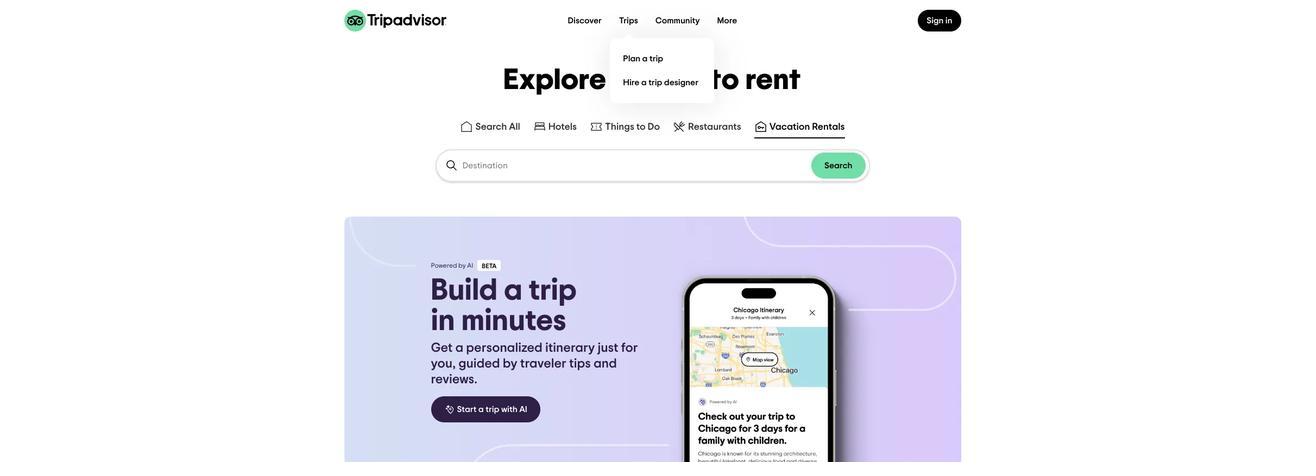 Task type: vqa. For each thing, say whether or not it's contained in the screenshot.
Black Hair button at bottom
no



Task type: describe. For each thing, give the bounding box(es) containing it.
plan a trip
[[623, 54, 663, 63]]

a for hire
[[642, 78, 647, 87]]

things to do button
[[588, 118, 662, 139]]

hire a trip designer
[[623, 78, 699, 87]]

traveler
[[520, 357, 567, 371]]

Search search field
[[463, 161, 812, 171]]

search for search
[[825, 161, 853, 170]]

powered
[[431, 262, 457, 269]]

search image
[[445, 159, 458, 172]]

designer
[[664, 78, 699, 87]]

by inside build a trip in minutes get a personalized itinerary just for you, guided by traveler tips and reviews.
[[503, 357, 518, 371]]

trip for plan
[[650, 54, 663, 63]]

with
[[501, 405, 518, 414]]

tripadvisor image
[[344, 10, 446, 32]]

build a trip in minutes get a personalized itinerary just for you, guided by traveler tips and reviews.
[[431, 275, 638, 386]]

start a trip with ai
[[457, 405, 527, 414]]

1 horizontal spatial to
[[710, 66, 740, 95]]

community
[[656, 16, 700, 25]]

sign in link
[[918, 10, 961, 32]]

rent
[[746, 66, 801, 95]]

vacation
[[770, 122, 810, 132]]

start
[[457, 405, 477, 414]]

hire a trip designer link
[[619, 71, 706, 95]]

a for start
[[479, 405, 484, 414]]

0 horizontal spatial by
[[459, 262, 466, 269]]

restaurants button
[[671, 118, 744, 139]]

powered by ai
[[431, 262, 473, 269]]

menu containing plan a trip
[[610, 38, 715, 103]]

trip for start
[[486, 405, 500, 414]]

a for build
[[504, 275, 522, 306]]

vacation rentals link
[[755, 120, 845, 133]]

vacation rentals button
[[752, 118, 847, 139]]

build
[[431, 275, 498, 306]]

to inside button
[[637, 122, 646, 132]]

itinerary
[[545, 342, 595, 355]]

search all button
[[458, 118, 523, 139]]

tips
[[569, 357, 591, 371]]

for
[[621, 342, 638, 355]]

vacation rentals
[[770, 122, 845, 132]]

reviews.
[[431, 373, 478, 386]]

explore
[[504, 66, 607, 95]]

all
[[509, 122, 520, 132]]

a right the get
[[455, 342, 464, 355]]

and
[[594, 357, 617, 371]]

1 horizontal spatial in
[[946, 16, 953, 25]]

0 vertical spatial ai
[[467, 262, 473, 269]]

trip for hire
[[649, 78, 662, 87]]

hotels button
[[531, 118, 579, 139]]



Task type: locate. For each thing, give the bounding box(es) containing it.
0 vertical spatial by
[[459, 262, 466, 269]]

by down personalized
[[503, 357, 518, 371]]

more button
[[709, 10, 746, 32]]

to left do
[[637, 122, 646, 132]]

1 vertical spatial ai
[[519, 405, 527, 414]]

start a trip with ai button
[[431, 397, 540, 423]]

places
[[613, 66, 704, 95]]

personalized
[[466, 342, 543, 355]]

a right hire
[[642, 78, 647, 87]]

plan a trip link
[[619, 47, 706, 71]]

ai left beta
[[467, 262, 473, 269]]

search inside search all button
[[476, 122, 507, 132]]

things to do
[[605, 122, 660, 132]]

1 horizontal spatial search
[[825, 161, 853, 170]]

1 vertical spatial by
[[503, 357, 518, 371]]

a
[[642, 54, 648, 63], [642, 78, 647, 87], [504, 275, 522, 306], [455, 342, 464, 355], [479, 405, 484, 414]]

restaurants link
[[673, 120, 741, 133]]

search
[[476, 122, 507, 132], [825, 161, 853, 170]]

hotels
[[549, 122, 577, 132]]

get
[[431, 342, 453, 355]]

in
[[946, 16, 953, 25], [431, 306, 455, 336]]

trip for build
[[529, 275, 577, 306]]

a inside plan a trip link
[[642, 54, 648, 63]]

a right start
[[479, 405, 484, 414]]

beta
[[482, 263, 497, 269]]

search down 'rentals'
[[825, 161, 853, 170]]

to right 'designer'
[[710, 66, 740, 95]]

ai inside button
[[519, 405, 527, 414]]

0 horizontal spatial ai
[[467, 262, 473, 269]]

restaurants
[[688, 122, 741, 132]]

more
[[717, 16, 737, 25]]

search left all
[[476, 122, 507, 132]]

a right build
[[504, 275, 522, 306]]

discover
[[568, 16, 602, 25]]

in right sign
[[946, 16, 953, 25]]

tab list
[[0, 116, 1306, 141]]

0 horizontal spatial search
[[476, 122, 507, 132]]

0 vertical spatial in
[[946, 16, 953, 25]]

things to do link
[[590, 120, 660, 133]]

hotels link
[[533, 120, 577, 133]]

tab list containing search all
[[0, 116, 1306, 141]]

you,
[[431, 357, 456, 371]]

ai right with
[[519, 405, 527, 414]]

search all
[[476, 122, 520, 132]]

by right powered
[[459, 262, 466, 269]]

guided
[[459, 357, 500, 371]]

0 horizontal spatial to
[[637, 122, 646, 132]]

0 horizontal spatial in
[[431, 306, 455, 336]]

minutes
[[461, 306, 566, 336]]

plan
[[623, 54, 641, 63]]

do
[[648, 122, 660, 132]]

1 horizontal spatial by
[[503, 357, 518, 371]]

1 horizontal spatial ai
[[519, 405, 527, 414]]

trips button
[[611, 10, 647, 32]]

discover button
[[559, 10, 611, 32]]

trip
[[650, 54, 663, 63], [649, 78, 662, 87], [529, 275, 577, 306], [486, 405, 500, 414]]

sign
[[927, 16, 944, 25]]

a right plan
[[642, 54, 648, 63]]

0 vertical spatial to
[[710, 66, 740, 95]]

just
[[598, 342, 619, 355]]

1 vertical spatial search
[[825, 161, 853, 170]]

rentals
[[812, 122, 845, 132]]

in inside build a trip in minutes get a personalized itinerary just for you, guided by traveler tips and reviews.
[[431, 306, 455, 336]]

a for plan
[[642, 54, 648, 63]]

by
[[459, 262, 466, 269], [503, 357, 518, 371]]

1 vertical spatial to
[[637, 122, 646, 132]]

0 vertical spatial search
[[476, 122, 507, 132]]

search inside search button
[[825, 161, 853, 170]]

Search search field
[[437, 150, 869, 181]]

hire
[[623, 78, 640, 87]]

things
[[605, 122, 634, 132]]

trips
[[619, 16, 638, 25]]

in up the get
[[431, 306, 455, 336]]

trip inside build a trip in minutes get a personalized itinerary just for you, guided by traveler tips and reviews.
[[529, 275, 577, 306]]

search for search all
[[476, 122, 507, 132]]

a inside hire a trip designer link
[[642, 78, 647, 87]]

1 vertical spatial in
[[431, 306, 455, 336]]

ai
[[467, 262, 473, 269], [519, 405, 527, 414]]

to
[[710, 66, 740, 95], [637, 122, 646, 132]]

community button
[[647, 10, 709, 32]]

explore places to rent
[[504, 66, 801, 95]]

sign in
[[927, 16, 953, 25]]

search button
[[812, 153, 866, 179]]

menu
[[610, 38, 715, 103]]

a inside start a trip with ai button
[[479, 405, 484, 414]]

trip inside button
[[486, 405, 500, 414]]



